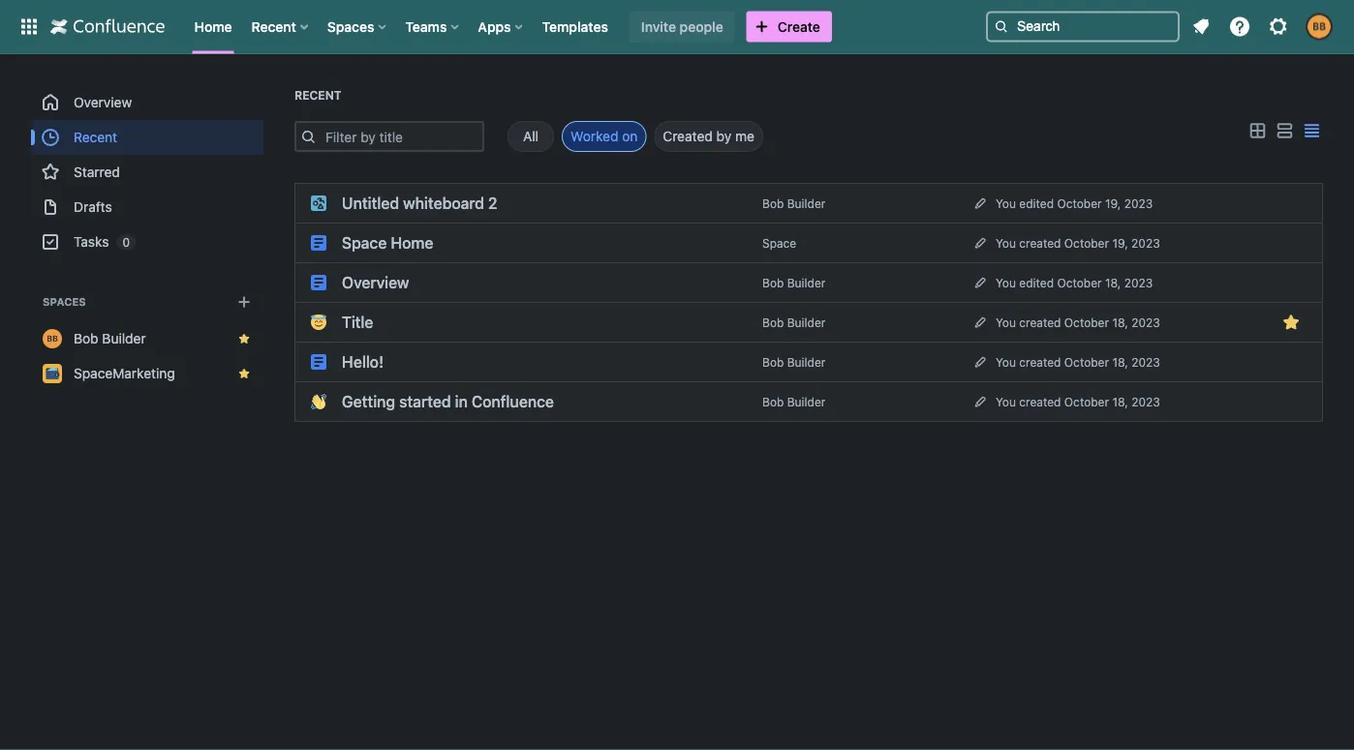 Task type: locate. For each thing, give the bounding box(es) containing it.
apps
[[478, 18, 511, 34]]

you created october 19, 2023
[[996, 236, 1160, 250]]

created by me button
[[654, 121, 763, 152]]

bob builder link
[[762, 197, 826, 210], [762, 276, 826, 290], [762, 316, 826, 330], [31, 322, 263, 356], [762, 356, 826, 369], [762, 395, 826, 409]]

1 horizontal spatial space
[[762, 237, 796, 250]]

whiteboard
[[403, 194, 484, 213]]

templates link
[[536, 11, 614, 42]]

overview link
[[31, 85, 263, 120]]

19,
[[1105, 197, 1121, 210], [1112, 236, 1128, 250]]

tab list
[[484, 121, 763, 152]]

you for title
[[996, 316, 1016, 329]]

recent up starred
[[74, 129, 117, 145]]

0 vertical spatial recent
[[251, 18, 296, 34]]

2 vertical spatial recent
[[74, 129, 117, 145]]

19, up you edited october 18, 2023
[[1112, 236, 1128, 250]]

3 page image from the top
[[311, 354, 326, 370]]

3 you from the top
[[996, 276, 1016, 290]]

bob for getting started in confluence
[[762, 395, 784, 409]]

2023
[[1124, 197, 1153, 210], [1131, 236, 1160, 250], [1124, 276, 1153, 290], [1131, 316, 1160, 329], [1131, 355, 1160, 369], [1131, 395, 1160, 409]]

spaces right recent 'dropdown button'
[[327, 18, 374, 34]]

on
[[622, 128, 638, 144]]

worked on
[[570, 128, 638, 144]]

bob builder link for getting started in confluence
[[762, 395, 826, 409]]

1 horizontal spatial home
[[391, 234, 433, 252]]

18, for overview
[[1105, 276, 1121, 290]]

group
[[31, 85, 263, 260]]

group containing overview
[[31, 85, 263, 260]]

space link
[[762, 237, 796, 250]]

banner containing home
[[0, 0, 1354, 54]]

0 vertical spatial spaces
[[327, 18, 374, 34]]

you edited october 19, 2023
[[996, 197, 1153, 210]]

0 horizontal spatial spaces
[[43, 296, 86, 308]]

2 page image from the top
[[311, 275, 326, 291]]

compact list image
[[1300, 120, 1323, 143]]

bob for hello!
[[762, 356, 784, 369]]

unstar this space image inside spacemarketing link
[[236, 366, 252, 382]]

0 horizontal spatial overview
[[74, 94, 132, 110]]

create
[[777, 18, 820, 34]]

home
[[194, 18, 232, 34], [391, 234, 433, 252]]

18, for getting started in confluence
[[1112, 395, 1128, 409]]

1 vertical spatial edited
[[1019, 276, 1054, 290]]

:innocent: image
[[311, 315, 326, 330]]

edited for untitled whiteboard 2
[[1019, 197, 1054, 210]]

6 you from the top
[[996, 395, 1016, 409]]

2 edited from the top
[[1019, 276, 1054, 290]]

edited up the you created october 19, 2023 on the top right
[[1019, 197, 1054, 210]]

bob builder for title
[[762, 316, 826, 330]]

bob builder link for hello!
[[762, 356, 826, 369]]

2 you created october 18, 2023 from the top
[[996, 355, 1160, 369]]

banner
[[0, 0, 1354, 54]]

2023 for hello!
[[1131, 355, 1160, 369]]

overview
[[74, 94, 132, 110], [342, 274, 409, 292]]

1 vertical spatial home
[[391, 234, 433, 252]]

1 vertical spatial unstar this space image
[[236, 366, 252, 382]]

0 vertical spatial overview
[[74, 94, 132, 110]]

1 created from the top
[[1019, 236, 1061, 250]]

untitled whiteboard 2
[[342, 194, 497, 213]]

bob for overview
[[762, 276, 784, 290]]

builder for title
[[787, 316, 826, 330]]

recent
[[251, 18, 296, 34], [294, 89, 341, 102], [74, 129, 117, 145]]

1 you created october 18, 2023 from the top
[[996, 316, 1160, 329]]

1 edited from the top
[[1019, 197, 1054, 210]]

19, for untitled whiteboard 2
[[1105, 197, 1121, 210]]

recent inside 'dropdown button'
[[251, 18, 296, 34]]

18,
[[1105, 276, 1121, 290], [1112, 316, 1128, 329], [1112, 355, 1128, 369], [1112, 395, 1128, 409]]

spaces
[[327, 18, 374, 34], [43, 296, 86, 308]]

settings icon image
[[1267, 15, 1290, 38]]

starred
[[74, 164, 120, 180]]

2023 for title
[[1131, 316, 1160, 329]]

space for space link
[[762, 237, 796, 250]]

5 you from the top
[[996, 355, 1016, 369]]

19, for space home
[[1112, 236, 1128, 250]]

in
[[455, 393, 468, 411]]

overview down space home
[[342, 274, 409, 292]]

19, up the you created october 19, 2023 on the top right
[[1105, 197, 1121, 210]]

all button
[[508, 121, 554, 152]]

bob builder for getting started in confluence
[[762, 395, 826, 409]]

0 horizontal spatial home
[[194, 18, 232, 34]]

spaces down tasks
[[43, 296, 86, 308]]

templates
[[542, 18, 608, 34]]

started
[[399, 393, 451, 411]]

you created october 18, 2023
[[996, 316, 1160, 329], [996, 355, 1160, 369], [996, 395, 1160, 409]]

3 you created october 18, 2023 from the top
[[996, 395, 1160, 409]]

recent down recent 'dropdown button'
[[294, 89, 341, 102]]

page image up :wave: image
[[311, 354, 326, 370]]

unstar this space image
[[236, 331, 252, 347], [236, 366, 252, 382]]

1 vertical spatial recent
[[294, 89, 341, 102]]

tab list containing all
[[484, 121, 763, 152]]

confluence image
[[50, 15, 165, 38], [50, 15, 165, 38]]

created by me
[[663, 128, 754, 144]]

Filter by title field
[[320, 123, 482, 150]]

spacemarketing link
[[31, 356, 263, 391]]

created for space home
[[1019, 236, 1061, 250]]

1 page image from the top
[[311, 235, 326, 251]]

global element
[[12, 0, 982, 54]]

4 created from the top
[[1019, 395, 1061, 409]]

home down untitled whiteboard 2
[[391, 234, 433, 252]]

create button
[[746, 11, 832, 42]]

1 you from the top
[[996, 197, 1016, 210]]

1 horizontal spatial spaces
[[327, 18, 374, 34]]

0
[[122, 235, 130, 249]]

home left recent 'dropdown button'
[[194, 18, 232, 34]]

page image up :innocent: icon
[[311, 275, 326, 291]]

0 vertical spatial 19,
[[1105, 197, 1121, 210]]

getting started in confluence
[[342, 393, 554, 411]]

created for getting started in confluence
[[1019, 395, 1061, 409]]

bob builder for hello!
[[762, 356, 826, 369]]

space
[[342, 234, 387, 252], [762, 237, 796, 250]]

overview up "recent" link
[[74, 94, 132, 110]]

1 vertical spatial 19,
[[1112, 236, 1128, 250]]

2 vertical spatial you created october 18, 2023
[[996, 395, 1160, 409]]

0 vertical spatial home
[[194, 18, 232, 34]]

october
[[1057, 197, 1102, 210], [1064, 236, 1109, 250], [1057, 276, 1102, 290], [1064, 316, 1109, 329], [1064, 355, 1109, 369], [1064, 395, 1109, 409]]

2 unstar this space image from the top
[[236, 366, 252, 382]]

1 vertical spatial overview
[[342, 274, 409, 292]]

4 you from the top
[[996, 316, 1016, 329]]

you for overview
[[996, 276, 1016, 290]]

2 created from the top
[[1019, 316, 1061, 329]]

spaces button
[[321, 11, 394, 42]]

created
[[1019, 236, 1061, 250], [1019, 316, 1061, 329], [1019, 355, 1061, 369], [1019, 395, 1061, 409]]

by
[[716, 128, 731, 144]]

3 created from the top
[[1019, 355, 1061, 369]]

you edited october 18, 2023
[[996, 276, 1153, 290]]

spaces inside popup button
[[327, 18, 374, 34]]

2 vertical spatial page image
[[311, 354, 326, 370]]

Search field
[[986, 11, 1180, 42]]

0 vertical spatial unstar this space image
[[236, 331, 252, 347]]

bob
[[762, 197, 784, 210], [762, 276, 784, 290], [762, 316, 784, 330], [74, 331, 98, 347], [762, 356, 784, 369], [762, 395, 784, 409]]

1 vertical spatial you created october 18, 2023
[[996, 355, 1160, 369]]

recent right home link
[[251, 18, 296, 34]]

1 vertical spatial page image
[[311, 275, 326, 291]]

2 you from the top
[[996, 236, 1016, 250]]

18, for title
[[1112, 316, 1128, 329]]

1 unstar this space image from the top
[[236, 331, 252, 347]]

page image down the whiteboard image
[[311, 235, 326, 251]]

1 horizontal spatial overview
[[342, 274, 409, 292]]

edited
[[1019, 197, 1054, 210], [1019, 276, 1054, 290]]

0 vertical spatial page image
[[311, 235, 326, 251]]

teams
[[405, 18, 447, 34]]

you
[[996, 197, 1016, 210], [996, 236, 1016, 250], [996, 276, 1016, 290], [996, 316, 1016, 329], [996, 355, 1016, 369], [996, 395, 1016, 409]]

edited down the you created october 19, 2023 on the top right
[[1019, 276, 1054, 290]]

0 vertical spatial edited
[[1019, 197, 1054, 210]]

builder for untitled whiteboard 2
[[787, 197, 826, 210]]

bob builder
[[762, 197, 826, 210], [762, 276, 826, 290], [762, 316, 826, 330], [74, 331, 146, 347], [762, 356, 826, 369], [762, 395, 826, 409]]

page image
[[311, 235, 326, 251], [311, 275, 326, 291], [311, 354, 326, 370]]

confluence
[[472, 393, 554, 411]]

builder
[[787, 197, 826, 210], [787, 276, 826, 290], [787, 316, 826, 330], [102, 331, 146, 347], [787, 356, 826, 369], [787, 395, 826, 409]]

teams button
[[399, 11, 466, 42]]

0 horizontal spatial space
[[342, 234, 387, 252]]

home inside global element
[[194, 18, 232, 34]]

0 vertical spatial you created october 18, 2023
[[996, 316, 1160, 329]]

builder for hello!
[[787, 356, 826, 369]]

space home
[[342, 234, 433, 252]]



Task type: vqa. For each thing, say whether or not it's contained in the screenshot.


Task type: describe. For each thing, give the bounding box(es) containing it.
2
[[488, 194, 497, 213]]

edited for overview
[[1019, 276, 1054, 290]]

builder for overview
[[787, 276, 826, 290]]

all
[[523, 128, 539, 144]]

recent link
[[31, 120, 263, 155]]

you created october 18, 2023 for hello!
[[996, 355, 1160, 369]]

recent button
[[246, 11, 316, 42]]

unstar this space image for spacemarketing
[[236, 366, 252, 382]]

2023 for space home
[[1131, 236, 1160, 250]]

invite people
[[641, 18, 723, 34]]

tasks
[[74, 234, 109, 250]]

2023 for getting started in confluence
[[1131, 395, 1160, 409]]

starred link
[[31, 155, 263, 190]]

:wave: image
[[311, 394, 326, 410]]

october for overview
[[1057, 276, 1102, 290]]

unstar image
[[1279, 311, 1303, 334]]

cards image
[[1246, 120, 1269, 143]]

:innocent: image
[[311, 315, 326, 330]]

notification icon image
[[1189, 15, 1213, 38]]

created
[[663, 128, 713, 144]]

2023 for untitled whiteboard 2
[[1124, 197, 1153, 210]]

october for space home
[[1064, 236, 1109, 250]]

invite people button
[[629, 11, 735, 42]]

home link
[[188, 11, 238, 42]]

worked
[[570, 128, 618, 144]]

create a space image
[[232, 291, 256, 314]]

whiteboard image
[[311, 196, 326, 211]]

bob for untitled whiteboard 2
[[762, 197, 784, 210]]

you created october 18, 2023 for title
[[996, 316, 1160, 329]]

overview inside group
[[74, 94, 132, 110]]

october for title
[[1064, 316, 1109, 329]]

you for space home
[[996, 236, 1016, 250]]

drafts
[[74, 199, 112, 215]]

you created october 18, 2023 for getting started in confluence
[[996, 395, 1160, 409]]

bob for title
[[762, 316, 784, 330]]

me
[[735, 128, 754, 144]]

getting
[[342, 393, 395, 411]]

spacemarketing
[[74, 366, 175, 382]]

appswitcher icon image
[[17, 15, 41, 38]]

bob builder for untitled whiteboard 2
[[762, 197, 826, 210]]

search image
[[994, 19, 1009, 34]]

invite
[[641, 18, 676, 34]]

help icon image
[[1228, 15, 1251, 38]]

bob builder link for title
[[762, 316, 826, 330]]

october for untitled whiteboard 2
[[1057, 197, 1102, 210]]

builder for getting started in confluence
[[787, 395, 826, 409]]

you for getting started in confluence
[[996, 395, 1016, 409]]

page image for space home
[[311, 235, 326, 251]]

you for untitled whiteboard 2
[[996, 197, 1016, 210]]

:wave: image
[[311, 394, 326, 410]]

1 vertical spatial spaces
[[43, 296, 86, 308]]

created for hello!
[[1019, 355, 1061, 369]]

people
[[680, 18, 723, 34]]

untitled
[[342, 194, 399, 213]]

worked on button
[[562, 121, 646, 152]]

created for title
[[1019, 316, 1061, 329]]

2023 for overview
[[1124, 276, 1153, 290]]

unstar this space image for bob builder
[[236, 331, 252, 347]]

page image for overview
[[311, 275, 326, 291]]

apps button
[[472, 11, 530, 42]]

list image
[[1273, 120, 1296, 143]]

october for hello!
[[1064, 355, 1109, 369]]

title
[[342, 313, 373, 332]]

bob builder link for untitled whiteboard 2
[[762, 197, 826, 210]]

bob builder link for overview
[[762, 276, 826, 290]]

recent inside group
[[74, 129, 117, 145]]

space for space home
[[342, 234, 387, 252]]

hello!
[[342, 353, 384, 371]]

18, for hello!
[[1112, 355, 1128, 369]]

october for getting started in confluence
[[1064, 395, 1109, 409]]

drafts link
[[31, 190, 263, 225]]

page image for hello!
[[311, 354, 326, 370]]

bob builder for overview
[[762, 276, 826, 290]]

you for hello!
[[996, 355, 1016, 369]]



